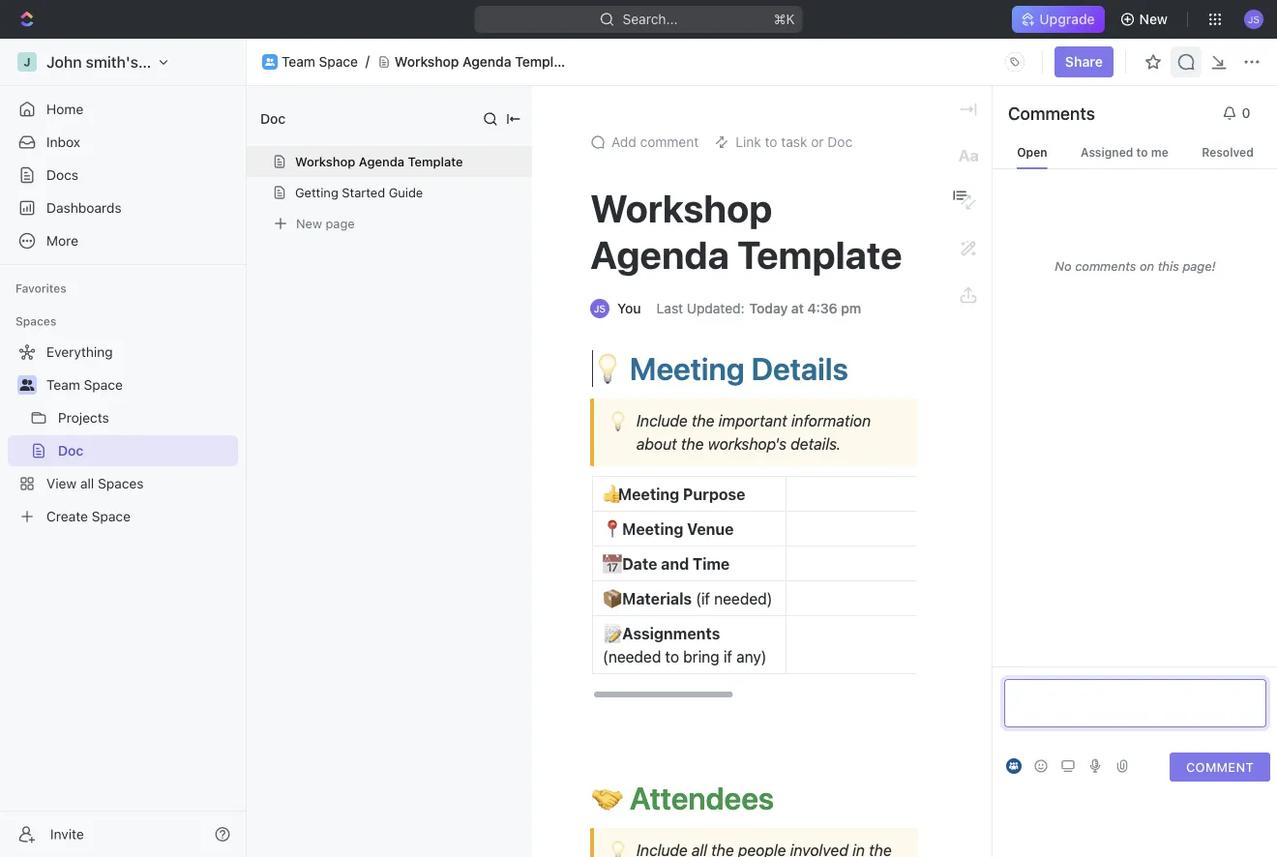 Task type: locate. For each thing, give the bounding box(es) containing it.
new button
[[1113, 4, 1180, 35]]

to inside dropdown button
[[765, 134, 778, 150]]

doc up view
[[58, 443, 83, 459]]

1 horizontal spatial spaces
[[98, 476, 144, 492]]

docs link
[[8, 160, 238, 191]]

0 vertical spatial new
[[1140, 11, 1169, 27]]

space down view all spaces "link"
[[92, 509, 131, 525]]

0 vertical spatial the
[[692, 412, 715, 430]]

0 vertical spatial meeting
[[630, 350, 745, 387]]

team space up projects
[[46, 377, 123, 393]]

tree containing everything
[[8, 337, 238, 532]]

comments
[[1076, 259, 1137, 274]]

1 vertical spatial workshop
[[295, 154, 356, 169]]

new left page
[[296, 216, 322, 231]]

add
[[612, 134, 637, 150]]

if
[[724, 648, 733, 667]]

doc inside dropdown button
[[828, 134, 853, 150]]

open
[[1018, 145, 1048, 159]]

0 vertical spatial agenda
[[463, 54, 512, 70]]

1 horizontal spatial team space
[[282, 54, 358, 70]]

spaces up create space 'link'
[[98, 476, 144, 492]]

john smith's workspace
[[46, 53, 223, 71]]

you
[[618, 301, 642, 317]]

0 vertical spatial team space link
[[282, 54, 358, 70]]

2 horizontal spatial workshop
[[591, 185, 773, 231]]

j
[[24, 55, 31, 69]]

1 horizontal spatial team
[[282, 54, 315, 70]]

0 vertical spatial 💡
[[593, 350, 624, 387]]

to
[[765, 134, 778, 150], [1137, 145, 1149, 159], [666, 648, 680, 667]]

space down everything link
[[84, 377, 123, 393]]

1 vertical spatial 💡
[[608, 411, 625, 431]]

0 horizontal spatial team space link
[[46, 370, 234, 401]]

to for assigned
[[1137, 145, 1149, 159]]

1 horizontal spatial workshop
[[395, 54, 459, 70]]

🤝 attendees
[[593, 780, 775, 817]]

doc right or
[[828, 134, 853, 150]]

0 horizontal spatial template
[[408, 154, 463, 169]]

meeting for meeting purpose
[[619, 486, 680, 504]]

comment button
[[1171, 753, 1271, 782]]

📝
[[603, 625, 619, 643]]

team for user group icon at the top of the page
[[46, 377, 80, 393]]

0
[[1243, 105, 1251, 121]]

meeting up date
[[623, 520, 684, 539]]

1 vertical spatial space
[[84, 377, 123, 393]]

0 horizontal spatial to
[[666, 648, 680, 667]]

doc down user group image on the top left
[[260, 111, 286, 127]]

0 vertical spatial team
[[282, 54, 315, 70]]

doc inside tree
[[58, 443, 83, 459]]

2 vertical spatial space
[[92, 509, 131, 525]]

js button
[[1239, 4, 1270, 35]]

spaces down favorites
[[15, 315, 57, 328]]

new inside button
[[1140, 11, 1169, 27]]

guide
[[389, 185, 423, 200]]

0 horizontal spatial workshop
[[295, 154, 356, 169]]

💡 left include
[[608, 411, 625, 431]]

space right user group image on the top left
[[319, 54, 358, 70]]

team space link for user group image on the top left
[[282, 54, 358, 70]]

date
[[623, 555, 658, 574]]

1 vertical spatial team space link
[[46, 370, 234, 401]]

assignments
[[623, 625, 721, 643]]

💡
[[593, 350, 624, 387], [608, 411, 625, 431]]

💡 meeting details
[[593, 350, 849, 387]]

📦 materials (if needed)
[[603, 590, 773, 608]]

📍
[[603, 520, 619, 539]]

2 vertical spatial workshop
[[591, 185, 773, 231]]

dashboards link
[[8, 193, 238, 224]]

new for new page
[[296, 216, 322, 231]]

doc
[[260, 111, 286, 127], [828, 134, 853, 150], [58, 443, 83, 459]]

doc link
[[58, 436, 234, 467]]

team right user group image on the top left
[[282, 54, 315, 70]]

the right include
[[692, 412, 715, 430]]

2 vertical spatial doc
[[58, 443, 83, 459]]

meeting up 📍 meeting venue
[[619, 486, 680, 504]]

new page
[[296, 216, 355, 231]]

new for new
[[1140, 11, 1169, 27]]

today
[[750, 301, 788, 317]]

1 vertical spatial js
[[594, 303, 606, 314]]

📅
[[603, 555, 619, 574]]

upgrade link
[[1013, 6, 1105, 33]]

search...
[[623, 11, 678, 27]]

template inside workshop agenda template
[[738, 232, 903, 277]]

the right about
[[681, 435, 704, 454]]

1 vertical spatial agenda
[[359, 154, 405, 169]]

js left you
[[594, 303, 606, 314]]

0 vertical spatial team space
[[282, 54, 358, 70]]

link to task or doc button
[[707, 129, 861, 156]]

0 horizontal spatial team space
[[46, 377, 123, 393]]

team space link for user group icon at the top of the page
[[46, 370, 234, 401]]

and
[[661, 555, 690, 574]]

purpose
[[683, 486, 746, 504]]

team space link right user group image on the top left
[[282, 54, 358, 70]]

link to task or doc
[[736, 134, 853, 150]]

1 vertical spatial team space
[[46, 377, 123, 393]]

js up '0'
[[1249, 13, 1261, 24]]

1 vertical spatial spaces
[[98, 476, 144, 492]]

include
[[637, 412, 688, 430]]

team space inside tree
[[46, 377, 123, 393]]

the
[[692, 412, 715, 430], [681, 435, 704, 454]]

materials
[[623, 590, 692, 608]]

1 vertical spatial meeting
[[619, 486, 680, 504]]

link
[[736, 134, 762, 150]]

2 horizontal spatial template
[[738, 232, 903, 277]]

1 horizontal spatial doc
[[260, 111, 286, 127]]

task
[[782, 134, 808, 150]]

js
[[1249, 13, 1261, 24], [594, 303, 606, 314]]

new right upgrade
[[1140, 11, 1169, 27]]

template
[[515, 54, 574, 70], [408, 154, 463, 169], [738, 232, 903, 277]]

1 horizontal spatial js
[[1249, 13, 1261, 24]]

team for user group image on the top left
[[282, 54, 315, 70]]

2 horizontal spatial agenda
[[591, 232, 730, 277]]

👍
[[603, 486, 619, 504]]

💡 down you
[[593, 350, 624, 387]]

to right link on the top of page
[[765, 134, 778, 150]]

meeting
[[630, 350, 745, 387], [619, 486, 680, 504], [623, 520, 684, 539]]

projects link
[[58, 403, 234, 434]]

smith's
[[86, 53, 138, 71]]

comment
[[1187, 761, 1255, 775]]

⌘k
[[774, 11, 795, 27]]

js inside js 'dropdown button'
[[1249, 13, 1261, 24]]

1 vertical spatial template
[[408, 154, 463, 169]]

any)
[[737, 648, 767, 667]]

2 vertical spatial meeting
[[623, 520, 684, 539]]

add comment
[[612, 134, 699, 150]]

workshop
[[395, 54, 459, 70], [295, 154, 356, 169], [591, 185, 773, 231]]

0 vertical spatial js
[[1249, 13, 1261, 24]]

meeting up include
[[630, 350, 745, 387]]

team right user group icon at the top of the page
[[46, 377, 80, 393]]

1 vertical spatial doc
[[828, 134, 853, 150]]

john smith's workspace, , element
[[17, 52, 37, 72]]

0 vertical spatial doc
[[260, 111, 286, 127]]

space for user group icon at the top of the page
[[84, 377, 123, 393]]

getting
[[295, 185, 339, 200]]

2 horizontal spatial to
[[1137, 145, 1149, 159]]

everything link
[[8, 337, 234, 368]]

team space link up projects 'link' on the left of the page
[[46, 370, 234, 401]]

0 horizontal spatial team
[[46, 377, 80, 393]]

1 horizontal spatial team space link
[[282, 54, 358, 70]]

1 horizontal spatial new
[[1140, 11, 1169, 27]]

dropdown menu image
[[1000, 46, 1031, 77]]

1 horizontal spatial agenda
[[463, 54, 512, 70]]

1 vertical spatial team
[[46, 377, 80, 393]]

0 horizontal spatial doc
[[58, 443, 83, 459]]

0 horizontal spatial js
[[594, 303, 606, 314]]

team space link
[[282, 54, 358, 70], [46, 370, 234, 401]]

0 horizontal spatial new
[[296, 216, 322, 231]]

page!
[[1184, 259, 1217, 274]]

(if
[[696, 590, 711, 608]]

📍 meeting venue
[[603, 520, 734, 539]]

to down 'assignments'
[[666, 648, 680, 667]]

space
[[319, 54, 358, 70], [84, 377, 123, 393], [92, 509, 131, 525]]

pm
[[842, 301, 862, 317]]

1 vertical spatial new
[[296, 216, 322, 231]]

0 vertical spatial template
[[515, 54, 574, 70]]

0 vertical spatial space
[[319, 54, 358, 70]]

to for link
[[765, 134, 778, 150]]

no comments on this page!
[[1056, 259, 1217, 274]]

assigned to me
[[1081, 145, 1169, 159]]

agenda
[[463, 54, 512, 70], [359, 154, 405, 169], [591, 232, 730, 277]]

to left me
[[1137, 145, 1149, 159]]

sidebar navigation
[[0, 39, 251, 858]]

create space link
[[8, 502, 234, 532]]

1 horizontal spatial to
[[765, 134, 778, 150]]

2 horizontal spatial doc
[[828, 134, 853, 150]]

new
[[1140, 11, 1169, 27], [296, 216, 322, 231]]

john
[[46, 53, 82, 71]]

team inside tree
[[46, 377, 80, 393]]

attendees
[[630, 780, 775, 817]]

last updated: today at 4:36 pm
[[657, 301, 862, 317]]

to inside the 📝 assignments (needed to bring if any)
[[666, 648, 680, 667]]

create
[[46, 509, 88, 525]]

team
[[282, 54, 315, 70], [46, 377, 80, 393]]

invite
[[50, 827, 84, 843]]

tree
[[8, 337, 238, 532]]

0 horizontal spatial agenda
[[359, 154, 405, 169]]

2 vertical spatial agenda
[[591, 232, 730, 277]]

0 vertical spatial spaces
[[15, 315, 57, 328]]

0 vertical spatial workshop agenda template
[[395, 54, 574, 70]]

needed)
[[715, 590, 773, 608]]

spaces
[[15, 315, 57, 328], [98, 476, 144, 492]]

2 vertical spatial template
[[738, 232, 903, 277]]

📅 date and time
[[603, 555, 730, 574]]

team space right user group image on the top left
[[282, 54, 358, 70]]

workspace
[[142, 53, 223, 71]]

updated:
[[687, 301, 745, 317]]

upgrade
[[1040, 11, 1096, 27]]

view all spaces
[[46, 476, 144, 492]]



Task type: vqa. For each thing, say whether or not it's contained in the screenshot.
Workshop
yes



Task type: describe. For each thing, give the bounding box(es) containing it.
4:36
[[808, 301, 838, 317]]

(needed
[[603, 648, 662, 667]]

0 vertical spatial workshop
[[395, 54, 459, 70]]

time
[[693, 555, 730, 574]]

meeting for meeting details
[[630, 350, 745, 387]]

inbox
[[46, 134, 80, 150]]

comments
[[1009, 103, 1096, 123]]

this
[[1159, 259, 1180, 274]]

📦
[[603, 590, 619, 608]]

favorites button
[[8, 277, 74, 300]]

space inside 'link'
[[92, 509, 131, 525]]

details
[[752, 350, 849, 387]]

at
[[792, 301, 804, 317]]

view
[[46, 476, 77, 492]]

more
[[46, 233, 78, 249]]

💡 for 💡
[[608, 411, 625, 431]]

2 vertical spatial workshop agenda template
[[591, 185, 903, 277]]

view all spaces link
[[8, 469, 234, 500]]

user group image
[[20, 380, 34, 391]]

started
[[342, 185, 385, 200]]

inbox link
[[8, 127, 238, 158]]

meeting for meeting venue
[[623, 520, 684, 539]]

include the important information about the workshop's details.
[[637, 412, 876, 454]]

1 horizontal spatial template
[[515, 54, 574, 70]]

everything
[[46, 344, 113, 360]]

spaces inside "link"
[[98, 476, 144, 492]]

information
[[792, 412, 872, 430]]

last
[[657, 301, 684, 317]]

agenda inside workshop agenda template
[[591, 232, 730, 277]]

assigned
[[1081, 145, 1134, 159]]

no
[[1056, 259, 1072, 274]]

dashboards
[[46, 200, 122, 216]]

resolved
[[1203, 145, 1255, 159]]

docs
[[46, 167, 78, 183]]

space for user group image on the top left
[[319, 54, 358, 70]]

🤝
[[593, 780, 624, 817]]

create space
[[46, 509, 131, 525]]

all
[[80, 476, 94, 492]]

on
[[1141, 259, 1155, 274]]

1 vertical spatial the
[[681, 435, 704, 454]]

team space for user group icon at the top of the page
[[46, 377, 123, 393]]

more button
[[8, 226, 238, 257]]

📝 assignments (needed to bring if any)
[[603, 625, 767, 667]]

important
[[719, 412, 788, 430]]

home
[[46, 101, 83, 117]]

home link
[[8, 94, 238, 125]]

details.
[[791, 435, 842, 454]]

getting started guide
[[295, 185, 423, 200]]

👍 meeting purpose
[[603, 486, 746, 504]]

me
[[1152, 145, 1169, 159]]

tree inside the sidebar navigation
[[8, 337, 238, 532]]

page
[[326, 216, 355, 231]]

share
[[1066, 54, 1104, 70]]

1 vertical spatial workshop agenda template
[[295, 154, 463, 169]]

0 horizontal spatial spaces
[[15, 315, 57, 328]]

💡 for 💡 meeting details
[[593, 350, 624, 387]]

projects
[[58, 410, 109, 426]]

workshop's
[[708, 435, 787, 454]]

venue
[[688, 520, 734, 539]]

team space for user group image on the top left
[[282, 54, 358, 70]]

0 button
[[1215, 98, 1263, 129]]

workshop inside workshop agenda template
[[591, 185, 773, 231]]

about
[[637, 435, 677, 454]]

user group image
[[265, 58, 275, 66]]

comment
[[641, 134, 699, 150]]

or
[[812, 134, 824, 150]]

favorites
[[15, 282, 67, 295]]



